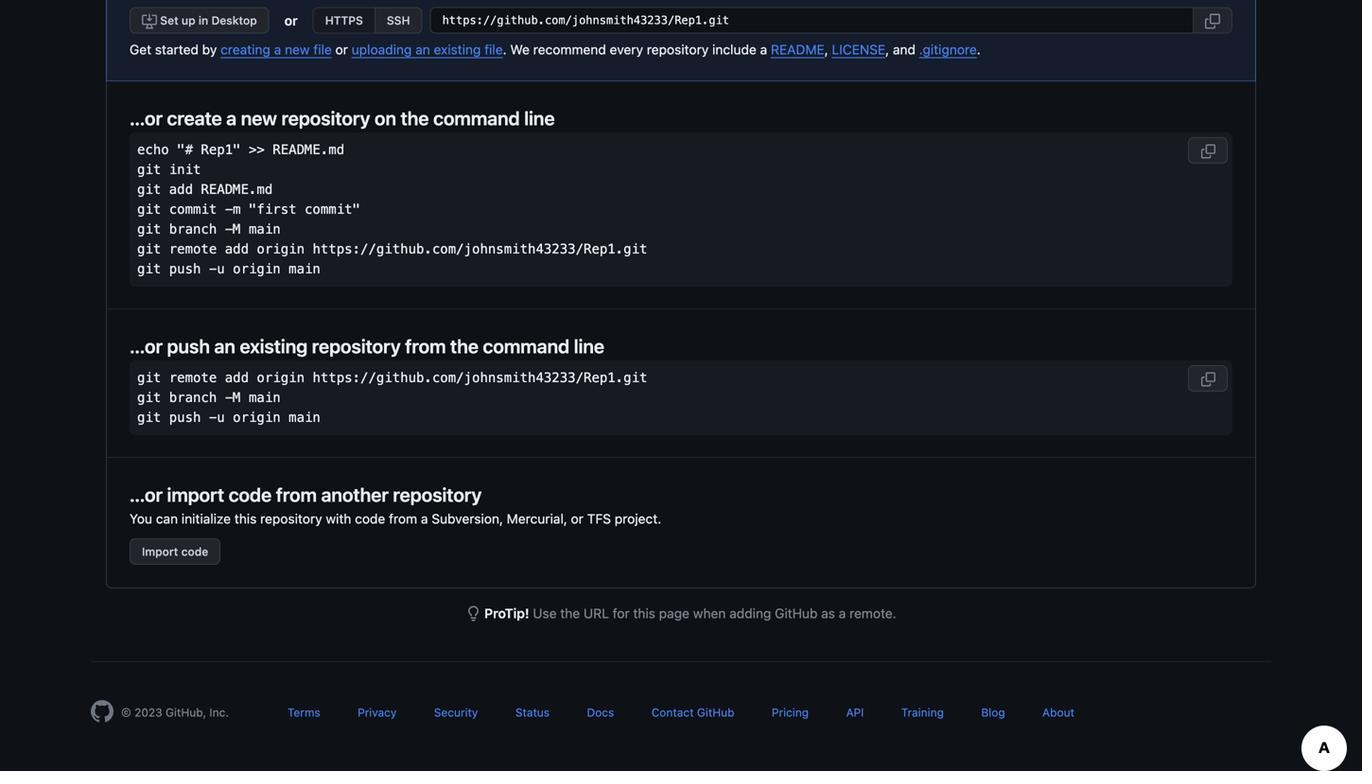 Task type: vqa. For each thing, say whether or not it's contained in the screenshot.
Git Pull Request ICON to the top
no



Task type: locate. For each thing, give the bounding box(es) containing it.
3 …or from the top
[[130, 484, 163, 506]]

0 vertical spatial copy to clipboard image
[[1201, 144, 1216, 159]]

0 horizontal spatial ,
[[825, 42, 829, 57]]

5 git from the top
[[137, 241, 161, 257]]

this right the for
[[634, 606, 656, 621]]

command for …or create a new repository on the command line
[[434, 107, 520, 129]]

and
[[893, 42, 916, 57]]

2 horizontal spatial code
[[355, 511, 385, 527]]

2 m from the top
[[233, 390, 241, 406]]

u down commit
[[217, 261, 225, 277]]

4 git from the top
[[137, 221, 161, 237]]

main
[[249, 221, 281, 237], [289, 261, 321, 277], [249, 390, 281, 406], [289, 410, 321, 425]]

2 vertical spatial …or
[[130, 484, 163, 506]]

homepage image
[[91, 700, 114, 723]]

1 horizontal spatial .
[[977, 42, 981, 57]]

from
[[405, 335, 446, 357], [276, 484, 317, 506], [389, 511, 418, 527]]

1 m from the top
[[233, 221, 241, 237]]

1 vertical spatial command
[[483, 335, 570, 357]]

1 vertical spatial m
[[233, 390, 241, 406]]

or
[[285, 13, 298, 28], [336, 42, 348, 57], [571, 511, 584, 527]]

https
[[325, 14, 363, 27]]

0 vertical spatial the
[[401, 107, 429, 129]]

2 …or from the top
[[130, 335, 163, 357]]

from up git remote add origin https://github.com/johnsmith43233/rep1.git git branch -m main git push -u origin main
[[405, 335, 446, 357]]

api
[[847, 706, 864, 719]]

2 . from the left
[[977, 42, 981, 57]]

0 vertical spatial https://github.com/johnsmith43233/rep1.git
[[313, 241, 648, 257]]

code
[[229, 484, 272, 506], [355, 511, 385, 527], [181, 545, 208, 558]]

code up initialize on the bottom left of page
[[229, 484, 272, 506]]

0 horizontal spatial line
[[525, 107, 555, 129]]

2 vertical spatial add
[[225, 370, 249, 386]]

1 remote from the top
[[169, 241, 217, 257]]

the
[[401, 107, 429, 129], [451, 335, 479, 357], [561, 606, 580, 621]]

creating
[[221, 42, 271, 57]]

about link
[[1043, 706, 1075, 719]]

2 u from the top
[[217, 410, 225, 425]]

1 vertical spatial u
[[217, 410, 225, 425]]

readme.md
[[273, 142, 345, 158], [201, 182, 273, 197]]

repository up git remote add origin https://github.com/johnsmith43233/rep1.git git branch -m main git push -u origin main
[[312, 335, 401, 357]]

light bulb image
[[466, 606, 481, 621]]

add
[[169, 182, 193, 197], [225, 241, 249, 257], [225, 370, 249, 386]]

1 copy to clipboard image from the top
[[1201, 144, 1216, 159]]

echo
[[137, 142, 169, 158]]

1 git from the top
[[137, 162, 161, 177]]

1 vertical spatial an
[[214, 335, 236, 357]]

1 vertical spatial …or
[[130, 335, 163, 357]]

security link
[[434, 706, 478, 719]]

0 vertical spatial github
[[775, 606, 818, 621]]

0 vertical spatial or
[[285, 13, 298, 28]]

contact github link
[[652, 706, 735, 719]]

file down https button
[[314, 42, 332, 57]]

0 horizontal spatial the
[[401, 107, 429, 129]]

command
[[434, 107, 520, 129], [483, 335, 570, 357]]

pricing
[[772, 706, 809, 719]]

branch
[[169, 221, 217, 237], [169, 390, 217, 406]]

the up git remote add origin https://github.com/johnsmith43233/rep1.git git branch -m main git push -u origin main
[[451, 335, 479, 357]]

a right as
[[839, 606, 846, 621]]

-
[[225, 202, 233, 217], [225, 221, 233, 237], [209, 261, 217, 277], [225, 390, 233, 406], [209, 410, 217, 425]]

license
[[832, 42, 886, 57]]

0 vertical spatial push
[[169, 261, 201, 277]]

2 vertical spatial or
[[571, 511, 584, 527]]

0 horizontal spatial github
[[697, 706, 735, 719]]

another
[[321, 484, 389, 506]]

u inside echo "# rep1" >> readme.md git init git add readme.md git commit -m "first commit" git branch -m main git remote add origin https://github.com/johnsmith43233/rep1.git git push -u origin main
[[217, 261, 225, 277]]

readme.md down …or create a new repository on the command line
[[273, 142, 345, 158]]

push inside git remote add origin https://github.com/johnsmith43233/rep1.git git branch -m main git push -u origin main
[[169, 410, 201, 425]]

1 vertical spatial remote
[[169, 370, 217, 386]]

1 vertical spatial line
[[574, 335, 605, 357]]

tfs
[[587, 511, 611, 527]]

github right contact
[[697, 706, 735, 719]]

this right initialize on the bottom left of page
[[235, 511, 257, 527]]

0 vertical spatial command
[[434, 107, 520, 129]]

0 vertical spatial add
[[169, 182, 193, 197]]

this
[[235, 511, 257, 527], [634, 606, 656, 621]]

new
[[285, 42, 310, 57], [241, 107, 277, 129]]

1 u from the top
[[217, 261, 225, 277]]

. left we
[[503, 42, 507, 57]]

file
[[314, 42, 332, 57], [485, 42, 503, 57]]

2 branch from the top
[[169, 390, 217, 406]]

1 vertical spatial new
[[241, 107, 277, 129]]

training
[[902, 706, 944, 719]]

…or create a new repository on the command line
[[130, 107, 555, 129]]

repository up 'subversion,'
[[393, 484, 482, 506]]

1 vertical spatial the
[[451, 335, 479, 357]]

new up >>
[[241, 107, 277, 129]]

remote
[[169, 241, 217, 257], [169, 370, 217, 386]]

…or for …or push an existing repository from the command line
[[130, 335, 163, 357]]

2 https://github.com/johnsmith43233/rep1.git from the top
[[313, 370, 648, 386]]

© 2023 github, inc.
[[121, 706, 229, 719]]

terms link
[[288, 706, 321, 719]]

1 horizontal spatial ,
[[886, 42, 890, 57]]

1 vertical spatial github
[[697, 706, 735, 719]]

repository left with at the left of page
[[260, 511, 322, 527]]

0 horizontal spatial new
[[241, 107, 277, 129]]

2 vertical spatial code
[[181, 545, 208, 558]]

creating a new file link
[[221, 42, 332, 57]]

m
[[233, 202, 241, 217]]

. right and
[[977, 42, 981, 57]]

status
[[516, 706, 550, 719]]

0 vertical spatial line
[[525, 107, 555, 129]]

code down another
[[355, 511, 385, 527]]

0 horizontal spatial an
[[214, 335, 236, 357]]

github left as
[[775, 606, 818, 621]]

1 , from the left
[[825, 42, 829, 57]]

page
[[659, 606, 690, 621]]

…or inside the …or import code from another repository you can initialize this repository with code from a subversion, mercurial, or tfs project.
[[130, 484, 163, 506]]

code right import
[[181, 545, 208, 558]]

0 vertical spatial m
[[233, 221, 241, 237]]

Clone URL text field
[[430, 7, 1194, 34]]

1 horizontal spatial this
[[634, 606, 656, 621]]

1 horizontal spatial the
[[451, 335, 479, 357]]

echo "# rep1" >> readme.md git init git add readme.md git commit -m "first commit" git branch -m main git remote add origin https://github.com/johnsmith43233/rep1.git git push -u origin main
[[137, 142, 648, 277]]

0 vertical spatial code
[[229, 484, 272, 506]]

security
[[434, 706, 478, 719]]

readme.md up m
[[201, 182, 273, 197]]

file left we
[[485, 42, 503, 57]]

0 vertical spatial readme.md
[[273, 142, 345, 158]]

u
[[217, 261, 225, 277], [217, 410, 225, 425]]

0 horizontal spatial or
[[285, 13, 298, 28]]

1 branch from the top
[[169, 221, 217, 237]]

the right on
[[401, 107, 429, 129]]

recommend
[[534, 42, 606, 57]]

a right "include"
[[760, 42, 768, 57]]

up
[[182, 14, 196, 27]]

, left license link
[[825, 42, 829, 57]]

1 horizontal spatial github
[[775, 606, 818, 621]]

https button
[[313, 7, 375, 34]]

1 vertical spatial copy to clipboard image
[[1201, 372, 1216, 387]]

1 vertical spatial or
[[336, 42, 348, 57]]

protip!
[[485, 606, 530, 621]]

2 horizontal spatial or
[[571, 511, 584, 527]]

a left 'subversion,'
[[421, 511, 428, 527]]

…or push an existing repository from the command line
[[130, 335, 605, 357]]

1 vertical spatial https://github.com/johnsmith43233/rep1.git
[[313, 370, 648, 386]]

1 horizontal spatial new
[[285, 42, 310, 57]]

0 horizontal spatial this
[[235, 511, 257, 527]]

m
[[233, 221, 241, 237], [233, 390, 241, 406]]

origin
[[257, 241, 305, 257], [233, 261, 281, 277], [257, 370, 305, 386], [233, 410, 281, 425]]

init
[[169, 162, 201, 177]]

from left another
[[276, 484, 317, 506]]

on
[[375, 107, 397, 129]]

the right use
[[561, 606, 580, 621]]

0 horizontal spatial existing
[[240, 335, 308, 357]]

0 horizontal spatial .
[[503, 42, 507, 57]]

existing
[[434, 42, 481, 57], [240, 335, 308, 357]]

copy to clipboard image
[[1201, 144, 1216, 159], [1201, 372, 1216, 387]]

1 horizontal spatial file
[[485, 42, 503, 57]]

, left and
[[886, 42, 890, 57]]

push
[[169, 261, 201, 277], [167, 335, 210, 357], [169, 410, 201, 425]]

as
[[822, 606, 836, 621]]

0 vertical spatial u
[[217, 261, 225, 277]]

.
[[503, 42, 507, 57], [977, 42, 981, 57]]

https://github.com/johnsmith43233/rep1.git inside echo "# rep1" >> readme.md git init git add readme.md git commit -m "first commit" git branch -m main git remote add origin https://github.com/johnsmith43233/rep1.git git push -u origin main
[[313, 241, 648, 257]]

branch inside echo "# rep1" >> readme.md git init git add readme.md git commit -m "first commit" git branch -m main git remote add origin https://github.com/johnsmith43233/rep1.git git push -u origin main
[[169, 221, 217, 237]]

1 https://github.com/johnsmith43233/rep1.git from the top
[[313, 241, 648, 257]]

2 vertical spatial push
[[169, 410, 201, 425]]

get started by creating a new file or uploading an existing file .                we recommend every repository include a readme , license ,               and .gitignore .
[[130, 42, 981, 57]]

an
[[416, 42, 430, 57], [214, 335, 236, 357]]

push inside echo "# rep1" >> readme.md git init git add readme.md git commit -m "first commit" git branch -m main git remote add origin https://github.com/johnsmith43233/rep1.git git push -u origin main
[[169, 261, 201, 277]]

line for …or push an existing repository from the command line
[[574, 335, 605, 357]]

1 horizontal spatial code
[[229, 484, 272, 506]]

1 vertical spatial branch
[[169, 390, 217, 406]]

2 , from the left
[[886, 42, 890, 57]]

1 file from the left
[[314, 42, 332, 57]]

readme link
[[771, 42, 825, 57]]

u up import
[[217, 410, 225, 425]]

2 horizontal spatial the
[[561, 606, 580, 621]]

by
[[202, 42, 217, 57]]

0 vertical spatial this
[[235, 511, 257, 527]]

or up the 'creating a new file' link
[[285, 13, 298, 28]]

or down https button
[[336, 42, 348, 57]]

or left tfs
[[571, 511, 584, 527]]

m inside echo "# rep1" >> readme.md git init git add readme.md git commit -m "first commit" git branch -m main git remote add origin https://github.com/johnsmith43233/rep1.git git push -u origin main
[[233, 221, 241, 237]]

use
[[533, 606, 557, 621]]

1 …or from the top
[[130, 107, 163, 129]]

1 vertical spatial add
[[225, 241, 249, 257]]

when
[[693, 606, 726, 621]]

1 vertical spatial existing
[[240, 335, 308, 357]]

2 remote from the top
[[169, 370, 217, 386]]

every
[[610, 42, 644, 57]]

import code link
[[130, 539, 221, 565]]

github
[[775, 606, 818, 621], [697, 706, 735, 719]]

from left 'subversion,'
[[389, 511, 418, 527]]

0 vertical spatial …or
[[130, 107, 163, 129]]

1 horizontal spatial line
[[574, 335, 605, 357]]

0 vertical spatial an
[[416, 42, 430, 57]]

1 horizontal spatial or
[[336, 42, 348, 57]]

new right creating
[[285, 42, 310, 57]]

0 vertical spatial remote
[[169, 241, 217, 257]]

uploading
[[352, 42, 412, 57]]

0 vertical spatial branch
[[169, 221, 217, 237]]

…or import code from another repository you can initialize this repository with code from a subversion, mercurial, or tfs project.
[[130, 484, 662, 527]]

desktop
[[211, 14, 257, 27]]

2 vertical spatial the
[[561, 606, 580, 621]]

2 copy to clipboard image from the top
[[1201, 372, 1216, 387]]

0 horizontal spatial file
[[314, 42, 332, 57]]

…or for …or create a new repository on the command line
[[130, 107, 163, 129]]

1 horizontal spatial an
[[416, 42, 430, 57]]

0 vertical spatial existing
[[434, 42, 481, 57]]

2 vertical spatial from
[[389, 511, 418, 527]]

command for …or push an existing repository from the command line
[[483, 335, 570, 357]]



Task type: describe. For each thing, give the bounding box(es) containing it.
the for from
[[451, 335, 479, 357]]

ssh button
[[375, 7, 423, 34]]

2 git from the top
[[137, 182, 161, 197]]

status link
[[516, 706, 550, 719]]

2 file from the left
[[485, 42, 503, 57]]

subversion,
[[432, 511, 503, 527]]

import code
[[142, 545, 208, 558]]

m inside git remote add origin https://github.com/johnsmith43233/rep1.git git branch -m main git push -u origin main
[[233, 390, 241, 406]]

"#
[[177, 142, 193, 158]]

1 vertical spatial push
[[167, 335, 210, 357]]

a inside the …or import code from another repository you can initialize this repository with code from a subversion, mercurial, or tfs project.
[[421, 511, 428, 527]]

this inside the …or import code from another repository you can initialize this repository with code from a subversion, mercurial, or tfs project.
[[235, 511, 257, 527]]

uploading an existing file link
[[352, 42, 503, 57]]

api link
[[847, 706, 864, 719]]

project.
[[615, 511, 662, 527]]

add inside git remote add origin https://github.com/johnsmith43233/rep1.git git branch -m main git push -u origin main
[[225, 370, 249, 386]]

commit
[[169, 202, 217, 217]]

in
[[199, 14, 208, 27]]

pricing link
[[772, 706, 809, 719]]

8 git from the top
[[137, 390, 161, 406]]

initialize
[[182, 511, 231, 527]]

6 git from the top
[[137, 261, 161, 277]]

0 horizontal spatial code
[[181, 545, 208, 558]]

import
[[142, 545, 178, 558]]

docs
[[587, 706, 615, 719]]

privacy
[[358, 706, 397, 719]]

desktop download image
[[142, 14, 157, 29]]

u inside git remote add origin https://github.com/johnsmith43233/rep1.git git branch -m main git push -u origin main
[[217, 410, 225, 425]]

training link
[[902, 706, 944, 719]]

contact github
[[652, 706, 735, 719]]

1 horizontal spatial existing
[[434, 42, 481, 57]]

docs link
[[587, 706, 615, 719]]

rep1"
[[201, 142, 241, 158]]

blog link
[[982, 706, 1006, 719]]

a right creating
[[274, 42, 281, 57]]

started
[[155, 42, 199, 57]]

ssh
[[387, 14, 410, 27]]

copy to clipboard image for …or push an existing repository from the command line
[[1201, 372, 1216, 387]]

commit"
[[305, 202, 361, 217]]

repository left on
[[282, 107, 370, 129]]

copy to clipboard image
[[1206, 14, 1221, 29]]

1 vertical spatial code
[[355, 511, 385, 527]]

3 git from the top
[[137, 202, 161, 217]]

7 git from the top
[[137, 370, 161, 386]]

inc.
[[210, 706, 229, 719]]

set
[[160, 14, 179, 27]]

github,
[[166, 706, 206, 719]]

or inside the …or import code from another repository you can initialize this repository with code from a subversion, mercurial, or tfs project.
[[571, 511, 584, 527]]

contact
[[652, 706, 694, 719]]

.gitignore
[[920, 42, 977, 57]]

set up in desktop link
[[130, 7, 269, 34]]

protip! use the url for this page when adding github as a remote.
[[485, 606, 897, 621]]

adding
[[730, 606, 772, 621]]

about
[[1043, 706, 1075, 719]]

1 vertical spatial from
[[276, 484, 317, 506]]

0 vertical spatial from
[[405, 335, 446, 357]]

url
[[584, 606, 609, 621]]

remote inside echo "# rep1" >> readme.md git init git add readme.md git commit -m "first commit" git branch -m main git remote add origin https://github.com/johnsmith43233/rep1.git git push -u origin main
[[169, 241, 217, 257]]

get
[[130, 42, 152, 57]]

>>
[[249, 142, 265, 158]]

can
[[156, 511, 178, 527]]

"first
[[249, 202, 297, 217]]

git remote add origin https://github.com/johnsmith43233/rep1.git git branch -m main git push -u origin main
[[137, 370, 648, 425]]

remote inside git remote add origin https://github.com/johnsmith43233/rep1.git git branch -m main git push -u origin main
[[169, 370, 217, 386]]

remote.
[[850, 606, 897, 621]]

we
[[511, 42, 530, 57]]

line for …or create a new repository on the command line
[[525, 107, 555, 129]]

readme
[[771, 42, 825, 57]]

import
[[167, 484, 224, 506]]

2023
[[134, 706, 162, 719]]

set up in desktop
[[157, 14, 257, 27]]

you
[[130, 511, 152, 527]]

blog
[[982, 706, 1006, 719]]

repository right every
[[647, 42, 709, 57]]

1 . from the left
[[503, 42, 507, 57]]

include
[[713, 42, 757, 57]]

a up rep1"
[[226, 107, 237, 129]]

.gitignore link
[[920, 42, 977, 57]]

9 git from the top
[[137, 410, 161, 425]]

0 vertical spatial new
[[285, 42, 310, 57]]

terms
[[288, 706, 321, 719]]

the for on
[[401, 107, 429, 129]]

privacy link
[[358, 706, 397, 719]]

with
[[326, 511, 352, 527]]

license link
[[832, 42, 886, 57]]

©
[[121, 706, 131, 719]]

create
[[167, 107, 222, 129]]

branch inside git remote add origin https://github.com/johnsmith43233/rep1.git git branch -m main git push -u origin main
[[169, 390, 217, 406]]

1 vertical spatial this
[[634, 606, 656, 621]]

https://github.com/johnsmith43233/rep1.git inside git remote add origin https://github.com/johnsmith43233/rep1.git git branch -m main git push -u origin main
[[313, 370, 648, 386]]

mercurial,
[[507, 511, 568, 527]]

1 vertical spatial readme.md
[[201, 182, 273, 197]]

copy to clipboard image for …or create a new repository on the command line
[[1201, 144, 1216, 159]]

for
[[613, 606, 630, 621]]



